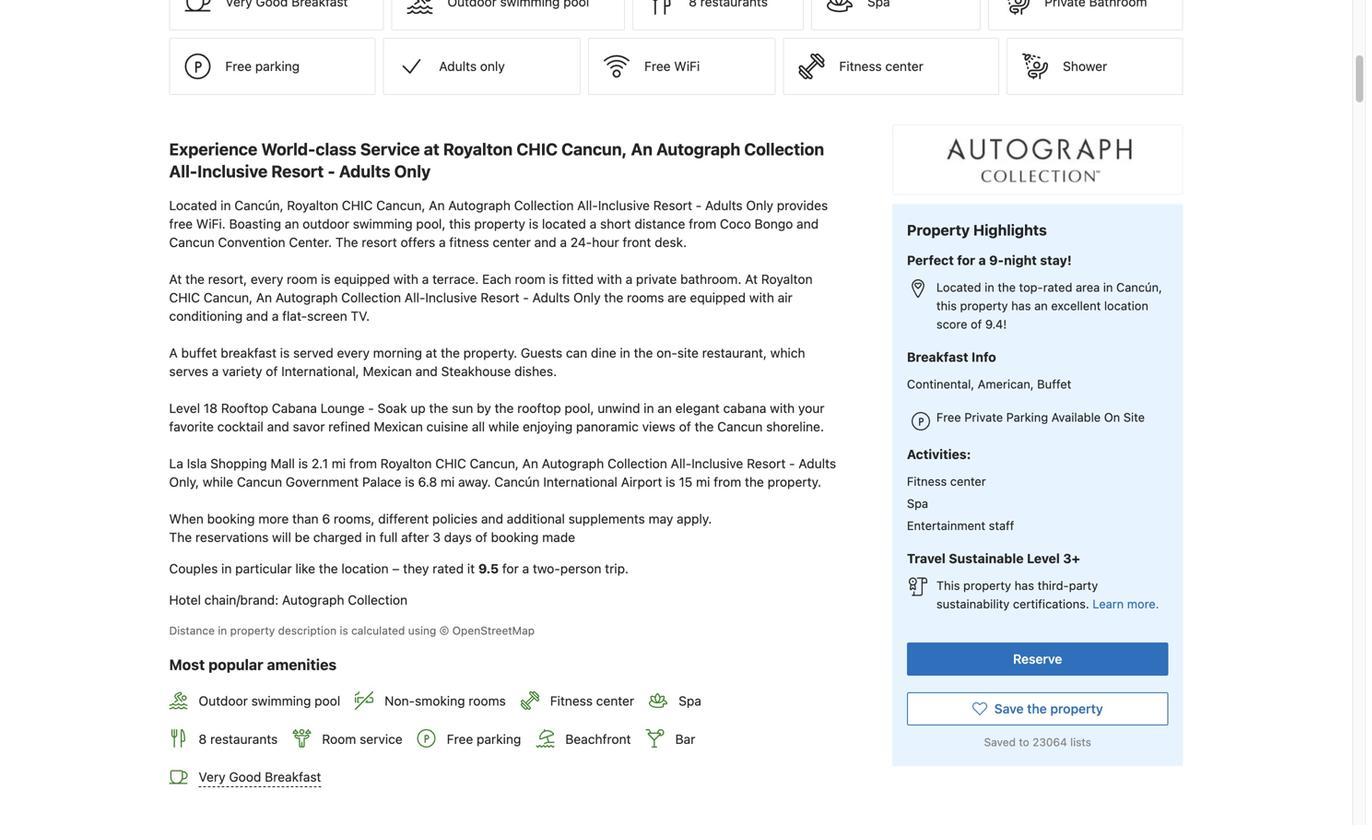 Task type: vqa. For each thing, say whether or not it's contained in the screenshot.
group
no



Task type: describe. For each thing, give the bounding box(es) containing it.
non-
[[385, 693, 415, 709]]

is left 2.1
[[298, 456, 308, 471]]

a left the two-
[[522, 561, 529, 576]]

1 vertical spatial booking
[[491, 530, 539, 545]]

is left 15
[[666, 475, 676, 490]]

a left flat-
[[272, 309, 279, 324]]

0 vertical spatial breakfast
[[907, 349, 969, 365]]

0 vertical spatial the
[[336, 235, 358, 250]]

3
[[433, 530, 441, 545]]

1 vertical spatial from
[[349, 456, 377, 471]]

collection up located
[[514, 198, 574, 213]]

continental, american, buffet
[[907, 377, 1072, 391]]

airport
[[621, 475, 662, 490]]

in up views
[[644, 401, 654, 416]]

class
[[316, 139, 357, 159]]

and left flat-
[[246, 309, 268, 324]]

in up wifi.
[[221, 198, 231, 213]]

outdoor
[[303, 216, 350, 232]]

inclusive up 15
[[692, 456, 744, 471]]

1 vertical spatial property.
[[768, 475, 822, 490]]

property inside located in the top-rated area in cancún, this property has an excellent location score of 9.4!
[[960, 299, 1008, 312]]

outdoor
[[199, 693, 248, 709]]

chic up the outdoor at the top left
[[342, 198, 373, 213]]

collection up tv.
[[341, 290, 401, 305]]

- down shoreline. on the bottom
[[789, 456, 795, 471]]

property
[[907, 221, 970, 239]]

desk.
[[655, 235, 687, 250]]

cocktail
[[217, 419, 264, 434]]

front
[[623, 235, 651, 250]]

openstreetmap
[[453, 624, 535, 637]]

in left "full"
[[366, 530, 376, 545]]

1 horizontal spatial every
[[337, 345, 370, 361]]

when
[[169, 511, 204, 527]]

using
[[408, 624, 436, 637]]

autograph inside experience world-class service at royalton chic cancun, an autograph collection all-inclusive resort - adults only
[[657, 139, 741, 159]]

a left 9-
[[979, 253, 986, 268]]

shopping
[[210, 456, 267, 471]]

an up cancún
[[523, 456, 538, 471]]

inclusive up the short
[[598, 198, 650, 213]]

is left served
[[280, 345, 290, 361]]

this inside located in cancún, royalton chic cancun, an autograph collection all-inclusive resort - adults only provides free wifi. boasting an outdoor swimming pool, this property is located a short distance from coco bongo and cancun convention center. the resort offers a fitness center and a 24-hour front desk. at the resort, every room is equipped with a terrace. each room is fitted with a private bathroom. at royalton chic cancun, an autograph collection all-inclusive resort - adults only the rooms are equipped with air conditioning and a flat-screen tv. a buffet breakfast is served every morning at the property. guests can dine in the on-site restaurant, which serves a variety of international, mexican and steakhouse dishes. level 18 rooftop cabana lounge - soak up the sun by the rooftop pool, unwind in an elegant cabana with your favorite cocktail and savor refined mexican cuisine all while enjoying panoramic views of the cancun shoreline. la isla shopping mall is 2.1 mi from royalton chic cancun, an autograph collection all-inclusive resort - adults only, while cancun government palace is 6.8 mi away. cancún international airport is 15 mi from the property. when booking more than 6 rooms, different policies and additional supplements may apply. the reservations will be charged in full after 3 days of booking made
[[449, 216, 471, 232]]

area
[[1076, 280, 1100, 294]]

the left on-
[[634, 345, 653, 361]]

9.5
[[479, 561, 499, 576]]

chic inside experience world-class service at royalton chic cancun, an autograph collection all-inclusive resort - adults only
[[517, 139, 558, 159]]

royalton up 6.8
[[381, 456, 432, 471]]

this property has third-party sustainability certifications. learn more.
[[937, 579, 1160, 611]]

0 horizontal spatial breakfast
[[265, 770, 321, 785]]

autograph up description
[[282, 593, 344, 608]]

made
[[542, 530, 575, 545]]

a left terrace.
[[422, 272, 429, 287]]

2.1
[[312, 456, 328, 471]]

different
[[378, 511, 429, 527]]

inclusive down terrace.
[[425, 290, 477, 305]]

an down convention
[[256, 290, 272, 305]]

1 horizontal spatial mi
[[441, 475, 455, 490]]

1 horizontal spatial pool,
[[565, 401, 594, 416]]

sustainability
[[937, 597, 1010, 611]]

bar
[[676, 732, 696, 747]]

located for located in cancún, royalton chic cancun, an autograph collection all-inclusive resort - adults only provides free wifi. boasting an outdoor swimming pool, this property is located a short distance from coco bongo and cancun convention center. the resort offers a fitness center and a 24-hour front desk. at the resort, every room is equipped with a terrace. each room is fitted with a private bathroom. at royalton chic cancun, an autograph collection all-inclusive resort - adults only the rooms are equipped with air conditioning and a flat-screen tv. a buffet breakfast is served every morning at the property. guests can dine in the on-site restaurant, which serves a variety of international, mexican and steakhouse dishes. level 18 rooftop cabana lounge - soak up the sun by the rooftop pool, unwind in an elegant cabana with your favorite cocktail and savor refined mexican cuisine all while enjoying panoramic views of the cancun shoreline. la isla shopping mall is 2.1 mi from royalton chic cancun, an autograph collection all-inclusive resort - adults only, while cancun government palace is 6.8 mi away. cancún international airport is 15 mi from the property. when booking more than 6 rooms, different policies and additional supplements may apply. the reservations will be charged in full after 3 days of booking made
[[169, 198, 217, 213]]

adults up coco
[[705, 198, 743, 213]]

staff
[[989, 519, 1015, 532]]

breakfast info
[[907, 349, 997, 365]]

all- up 15
[[671, 456, 692, 471]]

property down chain/brand:
[[230, 624, 275, 637]]

hotel chain/brand: autograph collection
[[169, 593, 408, 608]]

0 vertical spatial from
[[689, 216, 717, 232]]

the down the elegant
[[695, 419, 714, 434]]

2 vertical spatial an
[[658, 401, 672, 416]]

service
[[360, 139, 420, 159]]

the right by
[[495, 401, 514, 416]]

full
[[380, 530, 398, 545]]

2 vertical spatial from
[[714, 475, 742, 490]]

2 vertical spatial only
[[574, 290, 601, 305]]

tv.
[[351, 309, 370, 324]]

0 horizontal spatial while
[[203, 475, 233, 490]]

trip.
[[605, 561, 629, 576]]

1 horizontal spatial level
[[1027, 551, 1060, 566]]

0 horizontal spatial every
[[251, 272, 283, 287]]

additional
[[507, 511, 565, 527]]

amenities
[[267, 656, 337, 674]]

in right dine
[[620, 345, 631, 361]]

with up shoreline. on the bottom
[[770, 401, 795, 416]]

is left located
[[529, 216, 539, 232]]

available
[[1052, 410, 1101, 424]]

royalton up the outdoor at the top left
[[287, 198, 339, 213]]

can
[[566, 345, 588, 361]]

activities:
[[907, 447, 971, 462]]

the left resort,
[[185, 272, 205, 287]]

free
[[169, 216, 193, 232]]

a left private
[[626, 272, 633, 287]]

1 vertical spatial the
[[169, 530, 192, 545]]

shower
[[1063, 59, 1108, 74]]

0 vertical spatial mexican
[[363, 364, 412, 379]]

a
[[169, 345, 178, 361]]

- left "soak"
[[368, 401, 374, 416]]

1 vertical spatial free parking
[[447, 732, 521, 747]]

breakfast
[[221, 345, 277, 361]]

the right 15
[[745, 475, 764, 490]]

and down provides
[[797, 216, 819, 232]]

sustainable
[[949, 551, 1024, 566]]

has inside this property has third-party sustainability certifications. learn more.
[[1015, 579, 1035, 592]]

on
[[1105, 410, 1121, 424]]

it
[[467, 561, 475, 576]]

by
[[477, 401, 491, 416]]

collection inside experience world-class service at royalton chic cancun, an autograph collection all-inclusive resort - adults only
[[744, 139, 825, 159]]

- up the bathroom.
[[696, 198, 702, 213]]

1 vertical spatial parking
[[477, 732, 521, 747]]

only inside experience world-class service at royalton chic cancun, an autograph collection all-inclusive resort - adults only
[[394, 162, 431, 181]]

cuisine
[[427, 419, 468, 434]]

a left 24-
[[560, 235, 567, 250]]

1 vertical spatial swimming
[[251, 693, 311, 709]]

a right offers on the left of page
[[439, 235, 446, 250]]

hotel
[[169, 593, 201, 608]]

0 horizontal spatial pool,
[[416, 216, 446, 232]]

provides
[[777, 198, 828, 213]]

autograph up fitness
[[448, 198, 511, 213]]

learn more. link
[[1093, 597, 1160, 611]]

bathroom.
[[681, 272, 742, 287]]

the inside dropdown button
[[1027, 701, 1047, 716]]

non-smoking rooms
[[385, 693, 506, 709]]

2 vertical spatial cancun
[[237, 475, 282, 490]]

entertainment
[[907, 519, 986, 532]]

adults down fitted
[[533, 290, 570, 305]]

service
[[360, 732, 403, 747]]

all- down offers on the left of page
[[405, 290, 425, 305]]

and right "policies"
[[481, 511, 503, 527]]

free down non-smoking rooms
[[447, 732, 473, 747]]

fitness center button
[[783, 38, 1000, 95]]

a up 24-
[[590, 216, 597, 232]]

0 horizontal spatial rated
[[433, 561, 464, 576]]

is left calculated
[[340, 624, 348, 637]]

favorite
[[169, 419, 214, 434]]

royalton up air
[[761, 272, 813, 287]]

2 horizontal spatial only
[[746, 198, 774, 213]]

international
[[543, 475, 618, 490]]

reserve
[[1013, 651, 1063, 667]]

located in cancún, royalton chic cancun, an autograph collection all-inclusive resort - adults only provides free wifi. boasting an outdoor swimming pool, this property is located a short distance from coco bongo and cancun convention center. the resort offers a fitness center and a 24-hour front desk. at the resort, every room is equipped with a terrace. each room is fitted with a private bathroom. at royalton chic cancun, an autograph collection all-inclusive resort - adults only the rooms are equipped with air conditioning and a flat-screen tv. a buffet breakfast is served every morning at the property. guests can dine in the on-site restaurant, which serves a variety of international, mexican and steakhouse dishes. level 18 rooftop cabana lounge - soak up the sun by the rooftop pool, unwind in an elegant cabana with your favorite cocktail and savor refined mexican cuisine all while enjoying panoramic views of the cancun shoreline. la isla shopping mall is 2.1 mi from royalton chic cancun, an autograph collection all-inclusive resort - adults only, while cancun government palace is 6.8 mi away. cancún international airport is 15 mi from the property. when booking more than 6 rooms, different policies and additional supplements may apply. the reservations will be charged in full after 3 days of booking made
[[169, 198, 840, 545]]

1 vertical spatial cancun
[[718, 419, 763, 434]]

autograph up flat-
[[276, 290, 338, 305]]

an up offers on the left of page
[[429, 198, 445, 213]]

and down located
[[534, 235, 557, 250]]

savor
[[293, 419, 325, 434]]

experience
[[169, 139, 258, 159]]

adults down shoreline. on the bottom
[[799, 456, 836, 471]]

cancún
[[495, 475, 540, 490]]

learn
[[1093, 597, 1124, 611]]

cabana
[[272, 401, 317, 416]]

popular
[[209, 656, 263, 674]]

all- up located
[[578, 198, 598, 213]]

days
[[444, 530, 472, 545]]

free down the continental,
[[937, 410, 961, 424]]

24-
[[571, 235, 592, 250]]

only
[[480, 59, 505, 74]]

0 vertical spatial an
[[285, 216, 299, 232]]

free parking button
[[169, 38, 376, 95]]

be
[[295, 530, 310, 545]]

of right the days
[[476, 530, 488, 545]]

served
[[293, 345, 334, 361]]

private
[[636, 272, 677, 287]]

very
[[199, 770, 226, 785]]

is left 6.8
[[405, 475, 415, 490]]

9.4!
[[986, 317, 1007, 331]]

than
[[292, 511, 319, 527]]

adults inside button
[[439, 59, 477, 74]]

property highlights
[[907, 221, 1047, 239]]

distance
[[635, 216, 686, 232]]

flat-
[[282, 309, 307, 324]]

at inside located in cancún, royalton chic cancun, an autograph collection all-inclusive resort - adults only provides free wifi. boasting an outdoor swimming pool, this property is located a short distance from coco bongo and cancun convention center. the resort offers a fitness center and a 24-hour front desk. at the resort, every room is equipped with a terrace. each room is fitted with a private bathroom. at royalton chic cancun, an autograph collection all-inclusive resort - adults only the rooms are equipped with air conditioning and a flat-screen tv. a buffet breakfast is served every morning at the property. guests can dine in the on-site restaurant, which serves a variety of international, mexican and steakhouse dishes. level 18 rooftop cabana lounge - soak up the sun by the rooftop pool, unwind in an elegant cabana with your favorite cocktail and savor refined mexican cuisine all while enjoying panoramic views of the cancun shoreline. la isla shopping mall is 2.1 mi from royalton chic cancun, an autograph collection all-inclusive resort - adults only, while cancun government palace is 6.8 mi away. cancún international airport is 15 mi from the property. when booking more than 6 rooms, different policies and additional supplements may apply. the reservations will be charged in full after 3 days of booking made
[[426, 345, 437, 361]]

an inside located in the top-rated area in cancún, this property has an excellent location score of 9.4!
[[1035, 299, 1048, 312]]

all- inside experience world-class service at royalton chic cancun, an autograph collection all-inclusive resort - adults only
[[169, 162, 197, 181]]

good
[[229, 770, 261, 785]]

save the property
[[995, 701, 1103, 716]]

property inside dropdown button
[[1051, 701, 1103, 716]]

resort up the distance
[[654, 198, 692, 213]]

with left air
[[750, 290, 775, 305]]

0 horizontal spatial location
[[342, 561, 389, 576]]

of down the elegant
[[679, 419, 691, 434]]

the up steakhouse
[[441, 345, 460, 361]]

terrace.
[[433, 272, 479, 287]]

of inside located in the top-rated area in cancún, this property has an excellent location score of 9.4!
[[971, 317, 982, 331]]

enjoying
[[523, 419, 573, 434]]

they
[[403, 561, 429, 576]]

the right like
[[319, 561, 338, 576]]

0 horizontal spatial fitness
[[550, 693, 593, 709]]

mall
[[271, 456, 295, 471]]

cancun, down resort,
[[204, 290, 253, 305]]



Task type: locate. For each thing, give the bounding box(es) containing it.
an up views
[[658, 401, 672, 416]]

third-
[[1038, 579, 1069, 592]]

rooms inside located in cancún, royalton chic cancun, an autograph collection all-inclusive resort - adults only provides free wifi. boasting an outdoor swimming pool, this property is located a short distance from coco bongo and cancun convention center. the resort offers a fitness center and a 24-hour front desk. at the resort, every room is equipped with a terrace. each room is fitted with a private bathroom. at royalton chic cancun, an autograph collection all-inclusive resort - adults only the rooms are equipped with air conditioning and a flat-screen tv. a buffet breakfast is served every morning at the property. guests can dine in the on-site restaurant, which serves a variety of international, mexican and steakhouse dishes. level 18 rooftop cabana lounge - soak up the sun by the rooftop pool, unwind in an elegant cabana with your favorite cocktail and savor refined mexican cuisine all while enjoying panoramic views of the cancun shoreline. la isla shopping mall is 2.1 mi from royalton chic cancun, an autograph collection all-inclusive resort - adults only, while cancun government palace is 6.8 mi away. cancún international airport is 15 mi from the property. when booking more than 6 rooms, different policies and additional supplements may apply. the reservations will be charged in full after 3 days of booking made
[[627, 290, 664, 305]]

1 horizontal spatial swimming
[[353, 216, 413, 232]]

fitness center inside button
[[840, 59, 924, 74]]

equipped up tv.
[[334, 272, 390, 287]]

and
[[797, 216, 819, 232], [534, 235, 557, 250], [246, 309, 268, 324], [416, 364, 438, 379], [267, 419, 289, 434], [481, 511, 503, 527]]

fitness center
[[840, 59, 924, 74], [550, 693, 635, 709]]

parking inside button
[[255, 59, 300, 74]]

spa up entertainment
[[907, 497, 929, 510]]

has inside located in the top-rated area in cancún, this property has an excellent location score of 9.4!
[[1012, 299, 1031, 312]]

center
[[886, 59, 924, 74], [493, 235, 531, 250], [951, 474, 986, 488], [596, 693, 635, 709]]

reservations
[[195, 530, 269, 545]]

0 horizontal spatial equipped
[[334, 272, 390, 287]]

the down when
[[169, 530, 192, 545]]

1 horizontal spatial fitness center
[[840, 59, 924, 74]]

0 vertical spatial property.
[[464, 345, 517, 361]]

cancún, inside located in the top-rated area in cancún, this property has an excellent location score of 9.4!
[[1117, 280, 1163, 294]]

1 vertical spatial at
[[426, 345, 437, 361]]

1 vertical spatial equipped
[[690, 290, 746, 305]]

location left – on the bottom
[[342, 561, 389, 576]]

1 vertical spatial location
[[342, 561, 389, 576]]

cancun, up away.
[[470, 456, 519, 471]]

free inside button
[[225, 59, 252, 74]]

rated left it
[[433, 561, 464, 576]]

1 horizontal spatial cancún,
[[1117, 280, 1163, 294]]

0 vertical spatial every
[[251, 272, 283, 287]]

pool, up offers on the left of page
[[416, 216, 446, 232]]

will
[[272, 530, 291, 545]]

chic up 6.8
[[436, 456, 466, 471]]

saved
[[984, 736, 1016, 749]]

in down perfect for a 9-night stay!
[[985, 280, 995, 294]]

saved to 23064 lists
[[984, 736, 1092, 749]]

1 vertical spatial has
[[1015, 579, 1035, 592]]

0 vertical spatial booking
[[207, 511, 255, 527]]

collection up the airport
[[608, 456, 668, 471]]

1 vertical spatial every
[[337, 345, 370, 361]]

very good breakfast
[[199, 770, 321, 785]]

cancún, inside located in cancún, royalton chic cancun, an autograph collection all-inclusive resort - adults only provides free wifi. boasting an outdoor swimming pool, this property is located a short distance from coco bongo and cancun convention center. the resort offers a fitness center and a 24-hour front desk. at the resort, every room is equipped with a terrace. each room is fitted with a private bathroom. at royalton chic cancun, an autograph collection all-inclusive resort - adults only the rooms are equipped with air conditioning and a flat-screen tv. a buffet breakfast is served every morning at the property. guests can dine in the on-site restaurant, which serves a variety of international, mexican and steakhouse dishes. level 18 rooftop cabana lounge - soak up the sun by the rooftop pool, unwind in an elegant cabana with your favorite cocktail and savor refined mexican cuisine all while enjoying panoramic views of the cancun shoreline. la isla shopping mall is 2.1 mi from royalton chic cancun, an autograph collection all-inclusive resort - adults only, while cancun government palace is 6.8 mi away. cancún international airport is 15 mi from the property. when booking more than 6 rooms, different policies and additional supplements may apply. the reservations will be charged in full after 3 days of booking made
[[235, 198, 284, 213]]

cancun, up the short
[[562, 139, 627, 159]]

level left 3+
[[1027, 551, 1060, 566]]

description
[[278, 624, 337, 637]]

1 vertical spatial while
[[203, 475, 233, 490]]

0 vertical spatial rated
[[1044, 280, 1073, 294]]

private
[[965, 410, 1003, 424]]

1 horizontal spatial parking
[[477, 732, 521, 747]]

two-
[[533, 561, 561, 576]]

dishes.
[[515, 364, 557, 379]]

2 at from the left
[[745, 272, 758, 287]]

has down top-
[[1012, 299, 1031, 312]]

which
[[771, 345, 806, 361]]

site
[[1124, 410, 1145, 424]]

reserve button
[[907, 643, 1169, 676]]

continental,
[[907, 377, 975, 391]]

0 vertical spatial only
[[394, 162, 431, 181]]

while down shopping
[[203, 475, 233, 490]]

1 horizontal spatial for
[[957, 253, 976, 268]]

rated up excellent
[[1044, 280, 1073, 294]]

spa inside "fitness center spa entertainment staff"
[[907, 497, 929, 510]]

room
[[322, 732, 356, 747]]

all
[[472, 419, 485, 434]]

1 vertical spatial located
[[937, 280, 982, 294]]

0 vertical spatial location
[[1105, 299, 1149, 312]]

1 vertical spatial cancún,
[[1117, 280, 1163, 294]]

0 horizontal spatial swimming
[[251, 693, 311, 709]]

rooms down private
[[627, 290, 664, 305]]

adults only button
[[383, 38, 581, 95]]

room right each
[[515, 272, 546, 287]]

offers
[[401, 235, 435, 250]]

inclusive
[[197, 162, 268, 181], [598, 198, 650, 213], [425, 290, 477, 305], [692, 456, 744, 471]]

0 horizontal spatial this
[[449, 216, 471, 232]]

level inside located in cancún, royalton chic cancun, an autograph collection all-inclusive resort - adults only provides free wifi. boasting an outdoor swimming pool, this property is located a short distance from coco bongo and cancun convention center. the resort offers a fitness center and a 24-hour front desk. at the resort, every room is equipped with a terrace. each room is fitted with a private bathroom. at royalton chic cancun, an autograph collection all-inclusive resort - adults only the rooms are equipped with air conditioning and a flat-screen tv. a buffet breakfast is served every morning at the property. guests can dine in the on-site restaurant, which serves a variety of international, mexican and steakhouse dishes. level 18 rooftop cabana lounge - soak up the sun by the rooftop pool, unwind in an elegant cabana with your favorite cocktail and savor refined mexican cuisine all while enjoying panoramic views of the cancun shoreline. la isla shopping mall is 2.1 mi from royalton chic cancun, an autograph collection all-inclusive resort - adults only, while cancun government palace is 6.8 mi away. cancún international airport is 15 mi from the property. when booking more than 6 rooms, different policies and additional supplements may apply. the reservations will be charged in full after 3 days of booking made
[[169, 401, 200, 416]]

room up flat-
[[287, 272, 318, 287]]

1 horizontal spatial location
[[1105, 299, 1149, 312]]

swimming up resort
[[353, 216, 413, 232]]

swimming inside located in cancún, royalton chic cancun, an autograph collection all-inclusive resort - adults only provides free wifi. boasting an outdoor swimming pool, this property is located a short distance from coco bongo and cancun convention center. the resort offers a fitness center and a 24-hour front desk. at the resort, every room is equipped with a terrace. each room is fitted with a private bathroom. at royalton chic cancun, an autograph collection all-inclusive resort - adults only the rooms are equipped with air conditioning and a flat-screen tv. a buffet breakfast is served every morning at the property. guests can dine in the on-site restaurant, which serves a variety of international, mexican and steakhouse dishes. level 18 rooftop cabana lounge - soak up the sun by the rooftop pool, unwind in an elegant cabana with your favorite cocktail and savor refined mexican cuisine all while enjoying panoramic views of the cancun shoreline. la isla shopping mall is 2.1 mi from royalton chic cancun, an autograph collection all-inclusive resort - adults only, while cancun government palace is 6.8 mi away. cancún international airport is 15 mi from the property. when booking more than 6 rooms, different policies and additional supplements may apply. the reservations will be charged in full after 3 days of booking made
[[353, 216, 413, 232]]

1 vertical spatial breakfast
[[265, 770, 321, 785]]

the inside located in the top-rated area in cancún, this property has an excellent location score of 9.4!
[[998, 280, 1016, 294]]

1 horizontal spatial property.
[[768, 475, 822, 490]]

- inside experience world-class service at royalton chic cancun, an autograph collection all-inclusive resort - adults only
[[328, 162, 335, 181]]

0 vertical spatial pool,
[[416, 216, 446, 232]]

center inside "fitness center spa entertainment staff"
[[951, 474, 986, 488]]

perfect for a 9-night stay!
[[907, 253, 1072, 268]]

0 horizontal spatial room
[[287, 272, 318, 287]]

free private parking available on site
[[937, 410, 1145, 424]]

in right distance
[[218, 624, 227, 637]]

0 horizontal spatial cancún,
[[235, 198, 284, 213]]

located inside located in the top-rated area in cancún, this property has an excellent location score of 9.4!
[[937, 280, 982, 294]]

2 horizontal spatial mi
[[696, 475, 710, 490]]

- down class
[[328, 162, 335, 181]]

0 horizontal spatial fitness center
[[550, 693, 635, 709]]

2 horizontal spatial cancun
[[718, 419, 763, 434]]

1 horizontal spatial while
[[489, 419, 519, 434]]

all- down experience
[[169, 162, 197, 181]]

inclusive inside experience world-class service at royalton chic cancun, an autograph collection all-inclusive resort - adults only
[[197, 162, 268, 181]]

center inside button
[[886, 59, 924, 74]]

property inside located in cancún, royalton chic cancun, an autograph collection all-inclusive resort - adults only provides free wifi. boasting an outdoor swimming pool, this property is located a short distance from coco bongo and cancun convention center. the resort offers a fitness center and a 24-hour front desk. at the resort, every room is equipped with a terrace. each room is fitted with a private bathroom. at royalton chic cancun, an autograph collection all-inclusive resort - adults only the rooms are equipped with air conditioning and a flat-screen tv. a buffet breakfast is served every morning at the property. guests can dine in the on-site restaurant, which serves a variety of international, mexican and steakhouse dishes. level 18 rooftop cabana lounge - soak up the sun by the rooftop pool, unwind in an elegant cabana with your favorite cocktail and savor refined mexican cuisine all while enjoying panoramic views of the cancun shoreline. la isla shopping mall is 2.1 mi from royalton chic cancun, an autograph collection all-inclusive resort - adults only, while cancun government palace is 6.8 mi away. cancún international airport is 15 mi from the property. when booking more than 6 rooms, different policies and additional supplements may apply. the reservations will be charged in full after 3 days of booking made
[[474, 216, 526, 232]]

while
[[489, 419, 519, 434], [203, 475, 233, 490]]

world-
[[261, 139, 316, 159]]

cancun,
[[562, 139, 627, 159], [376, 198, 426, 213], [204, 290, 253, 305], [470, 456, 519, 471]]

cancun, inside experience world-class service at royalton chic cancun, an autograph collection all-inclusive resort - adults only
[[562, 139, 627, 159]]

every down tv.
[[337, 345, 370, 361]]

0 horizontal spatial spa
[[679, 693, 702, 709]]

0 vertical spatial spa
[[907, 497, 929, 510]]

0 vertical spatial this
[[449, 216, 471, 232]]

the right save
[[1027, 701, 1047, 716]]

the down "hour"
[[604, 290, 624, 305]]

1 horizontal spatial at
[[745, 272, 758, 287]]

0 vertical spatial at
[[424, 139, 440, 159]]

an up center.
[[285, 216, 299, 232]]

shower button
[[1007, 38, 1184, 95]]

1 horizontal spatial the
[[336, 235, 358, 250]]

located for located in the top-rated area in cancún, this property has an excellent location score of 9.4!
[[937, 280, 982, 294]]

more
[[258, 511, 289, 527]]

only up bongo
[[746, 198, 774, 213]]

15
[[679, 475, 693, 490]]

1 vertical spatial pool,
[[565, 401, 594, 416]]

is left fitted
[[549, 272, 559, 287]]

fitness inside "fitness center spa entertainment staff"
[[907, 474, 947, 488]]

stay!
[[1040, 253, 1072, 268]]

outdoor swimming pool
[[199, 693, 340, 709]]

location right excellent
[[1105, 299, 1149, 312]]

in down reservations
[[221, 561, 232, 576]]

0 vertical spatial cancún,
[[235, 198, 284, 213]]

1 horizontal spatial only
[[574, 290, 601, 305]]

booking up reservations
[[207, 511, 255, 527]]

- up guests
[[523, 290, 529, 305]]

royalton inside experience world-class service at royalton chic cancun, an autograph collection all-inclusive resort - adults only
[[443, 139, 513, 159]]

score
[[937, 317, 968, 331]]

parking down non-smoking rooms
[[477, 732, 521, 747]]

mi
[[332, 456, 346, 471], [441, 475, 455, 490], [696, 475, 710, 490]]

while right all
[[489, 419, 519, 434]]

wifi.
[[196, 216, 226, 232]]

smoking
[[415, 693, 465, 709]]

1 vertical spatial mexican
[[374, 419, 423, 434]]

property. up steakhouse
[[464, 345, 517, 361]]

1 horizontal spatial fitness
[[840, 59, 882, 74]]

equipped
[[334, 272, 390, 287], [690, 290, 746, 305]]

palace
[[362, 475, 402, 490]]

collection up calculated
[[348, 593, 408, 608]]

0 horizontal spatial for
[[502, 561, 519, 576]]

at inside experience world-class service at royalton chic cancun, an autograph collection all-inclusive resort - adults only
[[424, 139, 440, 159]]

couples in particular like the location – they rated it 9.5 for a two-person trip.
[[169, 561, 629, 576]]

free parking inside button
[[225, 59, 300, 74]]

1 horizontal spatial room
[[515, 272, 546, 287]]

elegant
[[676, 401, 720, 416]]

©
[[440, 624, 449, 637]]

mexican
[[363, 364, 412, 379], [374, 419, 423, 434]]

parking up world-
[[255, 59, 300, 74]]

0 vertical spatial fitness
[[840, 59, 882, 74]]

property up sustainability at right bottom
[[964, 579, 1012, 592]]

1 vertical spatial fitness
[[907, 474, 947, 488]]

of right variety
[[266, 364, 278, 379]]

1 vertical spatial fitness center
[[550, 693, 635, 709]]

breakfast right 'good'
[[265, 770, 321, 785]]

0 horizontal spatial cancun
[[169, 235, 215, 250]]

0 vertical spatial equipped
[[334, 272, 390, 287]]

the left top-
[[998, 280, 1016, 294]]

a down buffet
[[212, 364, 219, 379]]

resort inside experience world-class service at royalton chic cancun, an autograph collection all-inclusive resort - adults only
[[271, 162, 324, 181]]

with right fitted
[[597, 272, 622, 287]]

distance in property description is calculated using © openstreetmap
[[169, 624, 535, 637]]

0 horizontal spatial located
[[169, 198, 217, 213]]

in right area
[[1104, 280, 1113, 294]]

located
[[542, 216, 586, 232]]

la
[[169, 456, 183, 471]]

autograph up coco
[[657, 139, 741, 159]]

1 vertical spatial level
[[1027, 551, 1060, 566]]

fitness inside button
[[840, 59, 882, 74]]

mexican down the morning
[[363, 364, 412, 379]]

center.
[[289, 235, 332, 250]]

0 horizontal spatial an
[[285, 216, 299, 232]]

0 vertical spatial for
[[957, 253, 976, 268]]

cancun, up offers on the left of page
[[376, 198, 426, 213]]

for left 9-
[[957, 253, 976, 268]]

more.
[[1128, 597, 1160, 611]]

0 horizontal spatial mi
[[332, 456, 346, 471]]

center inside located in cancún, royalton chic cancun, an autograph collection all-inclusive resort - adults only provides free wifi. boasting an outdoor swimming pool, this property is located a short distance from coco bongo and cancun convention center. the resort offers a fitness center and a 24-hour front desk. at the resort, every room is equipped with a terrace. each room is fitted with a private bathroom. at royalton chic cancun, an autograph collection all-inclusive resort - adults only the rooms are equipped with air conditioning and a flat-screen tv. a buffet breakfast is served every morning at the property. guests can dine in the on-site restaurant, which serves a variety of international, mexican and steakhouse dishes. level 18 rooftop cabana lounge - soak up the sun by the rooftop pool, unwind in an elegant cabana with your favorite cocktail and savor refined mexican cuisine all while enjoying panoramic views of the cancun shoreline. la isla shopping mall is 2.1 mi from royalton chic cancun, an autograph collection all-inclusive resort - adults only, while cancun government palace is 6.8 mi away. cancún international airport is 15 mi from the property. when booking more than 6 rooms, different policies and additional supplements may apply. the reservations will be charged in full after 3 days of booking made
[[493, 235, 531, 250]]

1 vertical spatial this
[[937, 299, 957, 312]]

resort down each
[[481, 290, 520, 305]]

an inside experience world-class service at royalton chic cancun, an autograph collection all-inclusive resort - adults only
[[631, 139, 653, 159]]

1 vertical spatial spa
[[679, 693, 702, 709]]

8
[[199, 732, 207, 747]]

hour
[[592, 235, 619, 250]]

23064
[[1033, 736, 1068, 749]]

from left coco
[[689, 216, 717, 232]]

1 vertical spatial an
[[1035, 299, 1048, 312]]

chic up conditioning
[[169, 290, 200, 305]]

1 vertical spatial rooms
[[469, 693, 506, 709]]

1 horizontal spatial spa
[[907, 497, 929, 510]]

0 horizontal spatial level
[[169, 401, 200, 416]]

save the property button
[[907, 692, 1169, 726]]

to
[[1019, 736, 1030, 749]]

and down cabana on the left of page
[[267, 419, 289, 434]]

1 horizontal spatial an
[[658, 401, 672, 416]]

property inside this property has third-party sustainability certifications. learn more.
[[964, 579, 1012, 592]]

cabana
[[723, 401, 767, 416]]

0 horizontal spatial at
[[169, 272, 182, 287]]

1 horizontal spatial this
[[937, 299, 957, 312]]

and down the morning
[[416, 364, 438, 379]]

0 horizontal spatial rooms
[[469, 693, 506, 709]]

1 horizontal spatial cancun
[[237, 475, 282, 490]]

beachfront
[[566, 732, 631, 747]]

free wifi button
[[588, 38, 776, 95]]

cancun down cabana in the right of the page
[[718, 419, 763, 434]]

6.8
[[418, 475, 437, 490]]

equipped down the bathroom.
[[690, 290, 746, 305]]

0 vertical spatial cancun
[[169, 235, 215, 250]]

at
[[169, 272, 182, 287], [745, 272, 758, 287]]

resort down shoreline. on the bottom
[[747, 456, 786, 471]]

1 horizontal spatial free parking
[[447, 732, 521, 747]]

1 vertical spatial rated
[[433, 561, 464, 576]]

0 vertical spatial parking
[[255, 59, 300, 74]]

only
[[394, 162, 431, 181], [746, 198, 774, 213], [574, 290, 601, 305]]

the down the outdoor at the top left
[[336, 235, 358, 250]]

0 horizontal spatial the
[[169, 530, 192, 545]]

free wifi
[[645, 59, 700, 74]]

rooms
[[627, 290, 664, 305], [469, 693, 506, 709]]

travel sustainable level  3+
[[907, 551, 1081, 566]]

0 vertical spatial swimming
[[353, 216, 413, 232]]

0 horizontal spatial only
[[394, 162, 431, 181]]

of left '9.4!' at the right of the page
[[971, 317, 982, 331]]

distance
[[169, 624, 215, 637]]

steakhouse
[[441, 364, 511, 379]]

has left "third-"
[[1015, 579, 1035, 592]]

2 room from the left
[[515, 272, 546, 287]]

mi right 15
[[696, 475, 710, 490]]

mi right 2.1
[[332, 456, 346, 471]]

parking
[[1007, 410, 1049, 424]]

from right 15
[[714, 475, 742, 490]]

autograph collection image
[[948, 138, 1132, 182]]

0 vertical spatial level
[[169, 401, 200, 416]]

is up the screen
[[321, 272, 331, 287]]

1 at from the left
[[169, 272, 182, 287]]

bongo
[[755, 216, 793, 232]]

1 horizontal spatial rooms
[[627, 290, 664, 305]]

mi right 6.8
[[441, 475, 455, 490]]

lounge
[[321, 401, 365, 416]]

this inside located in the top-rated area in cancún, this property has an excellent location score of 9.4!
[[937, 299, 957, 312]]

adults inside experience world-class service at royalton chic cancun, an autograph collection all-inclusive resort - adults only
[[339, 162, 391, 181]]

international,
[[281, 364, 359, 379]]

1 room from the left
[[287, 272, 318, 287]]

0 horizontal spatial free parking
[[225, 59, 300, 74]]

the up cuisine
[[429, 401, 449, 416]]

location inside located in the top-rated area in cancún, this property has an excellent location score of 9.4!
[[1105, 299, 1149, 312]]

free inside "button"
[[645, 59, 671, 74]]

cancun
[[169, 235, 215, 250], [718, 419, 763, 434], [237, 475, 282, 490]]

lists
[[1071, 736, 1092, 749]]

0 vertical spatial while
[[489, 419, 519, 434]]

9-
[[990, 253, 1004, 268]]

cancún,
[[235, 198, 284, 213], [1117, 280, 1163, 294]]

fitness center spa entertainment staff
[[907, 474, 1015, 532]]

with down offers on the left of page
[[394, 272, 419, 287]]

free
[[225, 59, 252, 74], [645, 59, 671, 74], [937, 410, 961, 424], [447, 732, 473, 747]]

site
[[678, 345, 699, 361]]

an up the distance
[[631, 139, 653, 159]]

buffet
[[1038, 377, 1072, 391]]

rated inside located in the top-rated area in cancún, this property has an excellent location score of 9.4!
[[1044, 280, 1073, 294]]

adults down service
[[339, 162, 391, 181]]

0 vertical spatial located
[[169, 198, 217, 213]]

1 vertical spatial only
[[746, 198, 774, 213]]

every
[[251, 272, 283, 287], [337, 345, 370, 361]]

autograph up 'international'
[[542, 456, 604, 471]]

room service
[[322, 732, 403, 747]]

this up fitness
[[449, 216, 471, 232]]

located in the top-rated area in cancún, this property has an excellent location score of 9.4!
[[937, 280, 1163, 331]]

wifi
[[674, 59, 700, 74]]

after
[[401, 530, 429, 545]]

from up palace
[[349, 456, 377, 471]]

located inside located in cancún, royalton chic cancun, an autograph collection all-inclusive resort - adults only provides free wifi. boasting an outdoor swimming pool, this property is located a short distance from coco bongo and cancun convention center. the resort offers a fitness center and a 24-hour front desk. at the resort, every room is equipped with a terrace. each room is fitted with a private bathroom. at royalton chic cancun, an autograph collection all-inclusive resort - adults only the rooms are equipped with air conditioning and a flat-screen tv. a buffet breakfast is served every morning at the property. guests can dine in the on-site restaurant, which serves a variety of international, mexican and steakhouse dishes. level 18 rooftop cabana lounge - soak up the sun by the rooftop pool, unwind in an elegant cabana with your favorite cocktail and savor refined mexican cuisine all while enjoying panoramic views of the cancun shoreline. la isla shopping mall is 2.1 mi from royalton chic cancun, an autograph collection all-inclusive resort - adults only, while cancun government palace is 6.8 mi away. cancún international airport is 15 mi from the property. when booking more than 6 rooms, different policies and additional supplements may apply. the reservations will be charged in full after 3 days of booking made
[[169, 198, 217, 213]]

at right the bathroom.
[[745, 272, 758, 287]]

at up conditioning
[[169, 272, 182, 287]]



